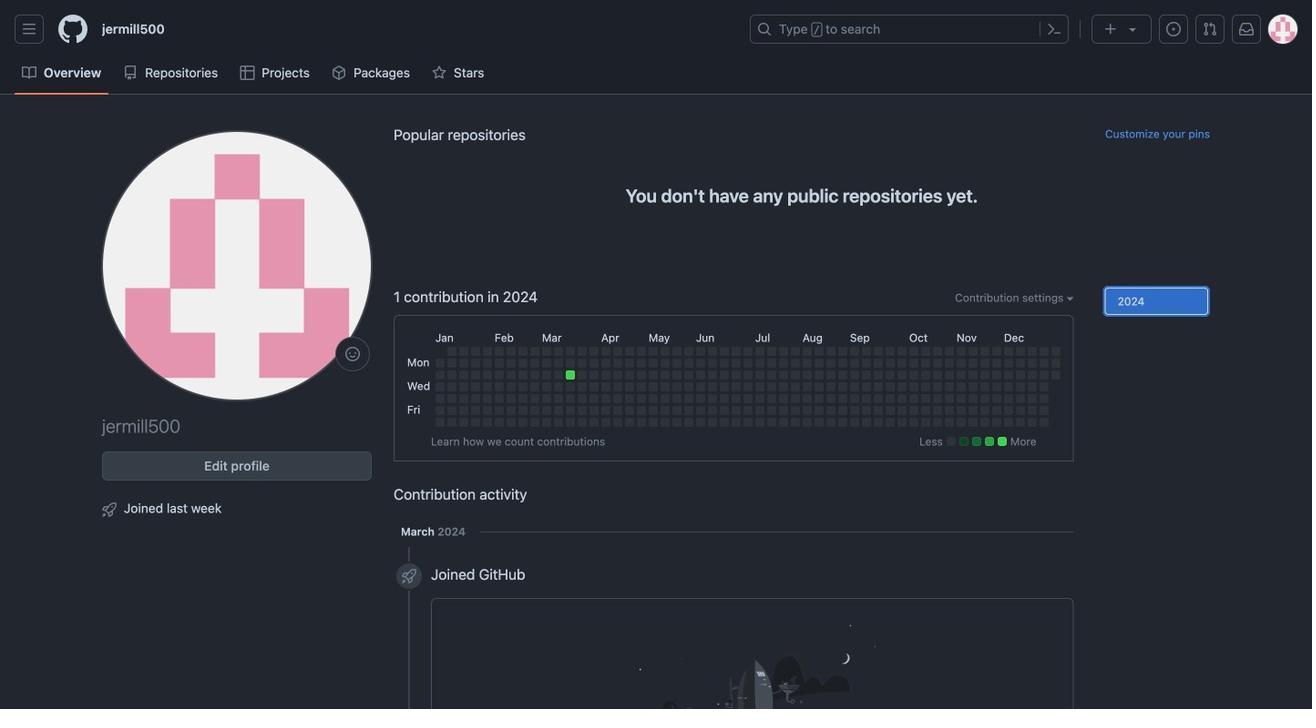 Task type: locate. For each thing, give the bounding box(es) containing it.
git pull request image
[[1203, 22, 1217, 36]]

0 vertical spatial rocket image
[[102, 503, 117, 518]]

plus image
[[1103, 22, 1118, 36]]

rocket image
[[102, 503, 117, 518], [402, 569, 416, 584]]

grid
[[404, 327, 1063, 430]]

repo image
[[123, 66, 138, 80]]

command palette image
[[1047, 22, 1061, 36]]

book image
[[22, 66, 36, 80]]

1 horizontal spatial rocket image
[[402, 569, 416, 584]]

notifications image
[[1239, 22, 1254, 36]]

cell
[[447, 347, 456, 356], [459, 347, 468, 356], [471, 347, 480, 356], [483, 347, 492, 356], [495, 347, 504, 356], [506, 347, 516, 356], [518, 347, 527, 356], [530, 347, 539, 356], [542, 347, 551, 356], [554, 347, 563, 356], [566, 347, 575, 356], [578, 347, 587, 356], [589, 347, 598, 356], [601, 347, 610, 356], [613, 347, 622, 356], [625, 347, 634, 356], [637, 347, 646, 356], [649, 347, 658, 356], [660, 347, 670, 356], [672, 347, 681, 356], [684, 347, 693, 356], [696, 347, 705, 356], [708, 347, 717, 356], [720, 347, 729, 356], [731, 347, 741, 356], [743, 347, 752, 356], [755, 347, 764, 356], [767, 347, 776, 356], [779, 347, 788, 356], [791, 347, 800, 356], [803, 347, 812, 356], [814, 347, 824, 356], [826, 347, 835, 356], [838, 347, 847, 356], [850, 347, 859, 356], [862, 347, 871, 356], [874, 347, 883, 356], [885, 347, 895, 356], [897, 347, 906, 356], [909, 347, 918, 356], [921, 347, 930, 356], [933, 347, 942, 356], [945, 347, 954, 356], [957, 347, 966, 356], [968, 347, 978, 356], [980, 347, 989, 356], [992, 347, 1001, 356], [1004, 347, 1013, 356], [1016, 347, 1025, 356], [1028, 347, 1037, 356], [1039, 347, 1049, 356], [1051, 347, 1060, 356], [435, 359, 444, 368], [447, 359, 456, 368], [459, 359, 468, 368], [471, 359, 480, 368], [483, 359, 492, 368], [495, 359, 504, 368], [506, 359, 516, 368], [518, 359, 527, 368], [530, 359, 539, 368], [542, 359, 551, 368], [554, 359, 563, 368], [566, 359, 575, 368], [578, 359, 587, 368], [589, 359, 598, 368], [601, 359, 610, 368], [613, 359, 622, 368], [625, 359, 634, 368], [637, 359, 646, 368], [649, 359, 658, 368], [660, 359, 670, 368], [672, 359, 681, 368], [684, 359, 693, 368], [696, 359, 705, 368], [708, 359, 717, 368], [720, 359, 729, 368], [731, 359, 741, 368], [743, 359, 752, 368], [755, 359, 764, 368], [767, 359, 776, 368], [779, 359, 788, 368], [791, 359, 800, 368], [803, 359, 812, 368], [814, 359, 824, 368], [826, 359, 835, 368], [838, 359, 847, 368], [850, 359, 859, 368], [862, 359, 871, 368], [874, 359, 883, 368], [885, 359, 895, 368], [897, 359, 906, 368], [909, 359, 918, 368], [921, 359, 930, 368], [933, 359, 942, 368], [945, 359, 954, 368], [957, 359, 966, 368], [968, 359, 978, 368], [980, 359, 989, 368], [992, 359, 1001, 368], [1004, 359, 1013, 368], [1016, 359, 1025, 368], [1028, 359, 1037, 368], [1039, 359, 1049, 368], [1051, 359, 1060, 368], [435, 371, 444, 380], [447, 371, 456, 380], [459, 371, 468, 380], [471, 371, 480, 380], [483, 371, 492, 380], [506, 371, 516, 380], [518, 371, 527, 380], [530, 371, 539, 380], [542, 371, 551, 380], [554, 371, 563, 380], [566, 371, 575, 380], [578, 371, 587, 380], [601, 371, 610, 380], [613, 371, 622, 380], [625, 371, 634, 380], [637, 371, 646, 380], [649, 371, 658, 380], [660, 371, 670, 380], [672, 371, 681, 380], [696, 371, 705, 380], [708, 371, 717, 380], [720, 371, 729, 380], [731, 371, 741, 380], [743, 371, 752, 380], [755, 371, 764, 380], [767, 371, 776, 380], [791, 371, 800, 380], [803, 371, 812, 380], [814, 371, 824, 380], [826, 371, 835, 380], [838, 371, 847, 380], [850, 371, 859, 380], [862, 371, 871, 380], [885, 371, 895, 380], [897, 371, 906, 380], [909, 371, 918, 380], [921, 371, 930, 380], [933, 371, 942, 380], [945, 371, 954, 380], [957, 371, 966, 380], [980, 371, 989, 380], [992, 371, 1001, 380], [1004, 371, 1013, 380], [1016, 371, 1025, 380], [1028, 371, 1037, 380], [1039, 371, 1049, 380], [1051, 371, 1060, 380], [435, 383, 444, 392], [447, 383, 456, 392], [459, 383, 468, 392], [471, 383, 480, 392], [483, 383, 492, 392], [495, 383, 504, 392], [506, 383, 516, 392], [518, 383, 527, 392], [530, 383, 539, 392], [542, 383, 551, 392], [554, 383, 563, 392], [566, 383, 575, 392], [578, 383, 587, 392], [589, 383, 598, 392], [601, 383, 610, 392], [613, 383, 622, 392], [625, 383, 634, 392], [637, 383, 646, 392], [649, 383, 658, 392], [660, 383, 670, 392], [672, 383, 681, 392], [684, 383, 693, 392], [696, 383, 705, 392], [708, 383, 717, 392], [720, 383, 729, 392], [731, 383, 741, 392], [743, 383, 752, 392], [755, 383, 764, 392], [767, 383, 776, 392], [779, 383, 788, 392], [791, 383, 800, 392], [803, 383, 812, 392], [814, 383, 824, 392], [826, 383, 835, 392], [838, 383, 847, 392], [850, 383, 859, 392], [862, 383, 871, 392], [874, 383, 883, 392], [885, 383, 895, 392], [897, 383, 906, 392], [909, 383, 918, 392], [921, 383, 930, 392], [933, 383, 942, 392], [945, 383, 954, 392], [957, 383, 966, 392], [968, 383, 978, 392], [980, 383, 989, 392], [992, 383, 1001, 392], [1004, 383, 1013, 392], [1016, 383, 1025, 392], [1028, 383, 1037, 392], [1039, 383, 1049, 392], [435, 395, 444, 404], [447, 395, 456, 404], [459, 395, 468, 404], [471, 395, 480, 404], [483, 395, 492, 404], [495, 395, 504, 404], [506, 395, 516, 404], [518, 395, 527, 404], [530, 395, 539, 404], [542, 395, 551, 404], [554, 395, 563, 404], [566, 395, 575, 404], [578, 395, 587, 404], [589, 395, 598, 404], [601, 395, 610, 404], [613, 395, 622, 404], [625, 395, 634, 404], [637, 395, 646, 404], [649, 395, 658, 404], [660, 395, 670, 404], [672, 395, 681, 404], [684, 395, 693, 404], [696, 395, 705, 404], [708, 395, 717, 404], [720, 395, 729, 404], [731, 395, 741, 404], [743, 395, 752, 404], [755, 395, 764, 404], [767, 395, 776, 404], [779, 395, 788, 404], [791, 395, 800, 404], [803, 395, 812, 404], [814, 395, 824, 404], [826, 395, 835, 404], [838, 395, 847, 404], [850, 395, 859, 404], [862, 395, 871, 404], [874, 395, 883, 404], [885, 395, 895, 404], [897, 395, 906, 404], [909, 395, 918, 404], [921, 395, 930, 404], [933, 395, 942, 404], [945, 395, 954, 404], [957, 395, 966, 404], [968, 395, 978, 404], [980, 395, 989, 404], [992, 395, 1001, 404], [1004, 395, 1013, 404], [1016, 395, 1025, 404], [1028, 395, 1037, 404], [1039, 395, 1049, 404], [435, 406, 444, 415], [447, 406, 456, 415], [459, 406, 468, 415], [471, 406, 480, 415], [483, 406, 492, 415], [506, 406, 516, 415], [518, 406, 527, 415], [530, 406, 539, 415], [542, 406, 551, 415], [554, 406, 563, 415], [566, 406, 575, 415], [578, 406, 587, 415], [601, 406, 610, 415], [613, 406, 622, 415], [625, 406, 634, 415], [637, 406, 646, 415], [649, 406, 658, 415], [660, 406, 670, 415], [672, 406, 681, 415], [696, 406, 705, 415], [708, 406, 717, 415], [720, 406, 729, 415], [731, 406, 741, 415], [743, 406, 752, 415], [755, 406, 764, 415], [767, 406, 776, 415], [791, 406, 800, 415], [803, 406, 812, 415], [814, 406, 824, 415], [826, 406, 835, 415], [838, 406, 847, 415], [850, 406, 859, 415], [862, 406, 871, 415], [885, 406, 895, 415], [897, 406, 906, 415], [909, 406, 918, 415], [921, 406, 930, 415], [933, 406, 942, 415], [945, 406, 954, 415], [957, 406, 966, 415], [980, 406, 989, 415], [992, 406, 1001, 415], [1004, 406, 1013, 415], [1016, 406, 1025, 415], [1028, 406, 1037, 415], [1039, 406, 1049, 415], [435, 418, 444, 427], [447, 418, 456, 427], [459, 418, 468, 427], [471, 418, 480, 427], [483, 418, 492, 427], [495, 418, 504, 427], [506, 418, 516, 427], [518, 418, 527, 427], [530, 418, 539, 427], [542, 418, 551, 427], [554, 418, 563, 427], [566, 418, 575, 427], [578, 418, 587, 427], [589, 418, 598, 427], [601, 418, 610, 427], [613, 418, 622, 427], [625, 418, 634, 427], [637, 418, 646, 427], [649, 418, 658, 427], [660, 418, 670, 427], [672, 418, 681, 427], [684, 418, 693, 427], [696, 418, 705, 427], [708, 418, 717, 427], [720, 418, 729, 427], [731, 418, 741, 427], [743, 418, 752, 427], [755, 418, 764, 427], [767, 418, 776, 427], [779, 418, 788, 427], [791, 418, 800, 427], [803, 418, 812, 427], [814, 418, 824, 427], [826, 418, 835, 427], [838, 418, 847, 427], [850, 418, 859, 427], [862, 418, 871, 427], [874, 418, 883, 427], [885, 418, 895, 427], [897, 418, 906, 427], [909, 418, 918, 427], [921, 418, 930, 427], [933, 418, 942, 427], [945, 418, 954, 427], [957, 418, 966, 427], [968, 418, 978, 427], [980, 418, 989, 427], [992, 418, 1001, 427], [1004, 418, 1013, 427], [1016, 418, 1025, 427], [1028, 418, 1037, 427], [1039, 418, 1049, 427]]

triangle down image
[[1125, 22, 1140, 36]]

package image
[[332, 66, 346, 80]]

issue opened image
[[1166, 22, 1181, 36]]

joined github! image
[[525, 614, 980, 710]]



Task type: vqa. For each thing, say whether or not it's contained in the screenshot.
the Homepage "image"
yes



Task type: describe. For each thing, give the bounding box(es) containing it.
star image
[[432, 66, 446, 80]]

table image
[[240, 66, 254, 80]]

1 vertical spatial rocket image
[[402, 569, 416, 584]]

homepage image
[[58, 15, 87, 44]]

smiley image
[[345, 347, 360, 362]]

0 horizontal spatial rocket image
[[102, 503, 117, 518]]

change your avatar image
[[102, 131, 372, 401]]



